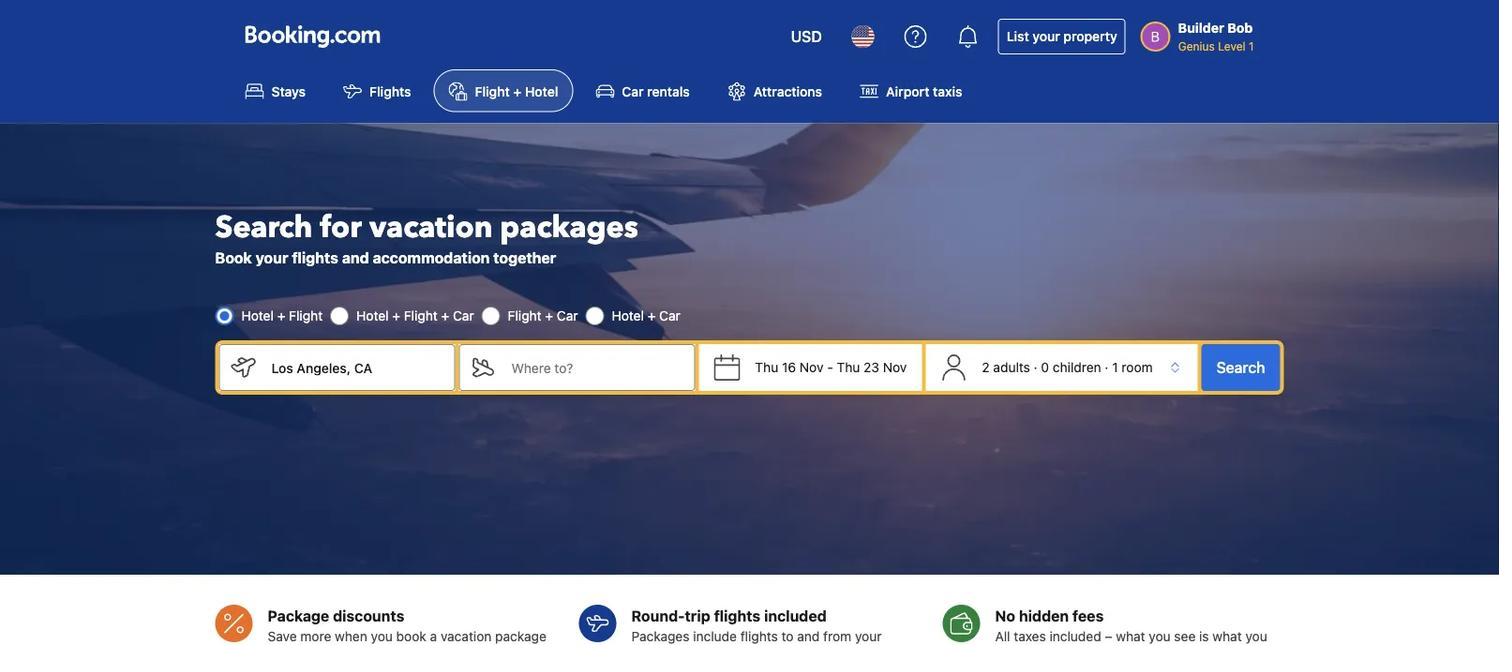 Task type: vqa. For each thing, say whether or not it's contained in the screenshot.
Round-Trip Flights Included Packages Include Flights To And From Your
yes



Task type: locate. For each thing, give the bounding box(es) containing it.
1 horizontal spatial search
[[1217, 359, 1265, 377]]

your right the book
[[256, 249, 288, 267]]

1 horizontal spatial nov
[[883, 360, 907, 375]]

nov right 23
[[883, 360, 907, 375]]

1 horizontal spatial what
[[1213, 629, 1242, 644]]

1 horizontal spatial ·
[[1105, 360, 1109, 375]]

your inside search for vacation packages book your flights and accommodation together
[[256, 249, 288, 267]]

1 vertical spatial included
[[1050, 629, 1101, 644]]

0 vertical spatial included
[[764, 607, 827, 625]]

builder
[[1178, 20, 1224, 36]]

more
[[300, 629, 331, 644]]

car rentals
[[622, 83, 690, 99]]

vacation up accommodation
[[369, 207, 493, 248]]

0 horizontal spatial ·
[[1034, 360, 1038, 375]]

2 vertical spatial flights
[[740, 629, 778, 644]]

vacation inside package discounts save more when you book a vacation package
[[441, 629, 492, 644]]

1 left room
[[1112, 360, 1118, 375]]

for
[[320, 207, 362, 248]]

you inside package discounts save more when you book a vacation package
[[371, 629, 393, 644]]

list your property link
[[998, 19, 1126, 54]]

from
[[823, 629, 852, 644]]

what right –
[[1116, 629, 1145, 644]]

0 vertical spatial vacation
[[369, 207, 493, 248]]

+ for hotel + car
[[648, 308, 656, 324]]

2 horizontal spatial your
[[1033, 29, 1060, 44]]

Where to? field
[[496, 344, 695, 391]]

list
[[1007, 29, 1029, 44]]

1 vertical spatial and
[[797, 629, 820, 644]]

1
[[1249, 39, 1254, 53], [1112, 360, 1118, 375]]

1 inside builder bob genius level 1
[[1249, 39, 1254, 53]]

1 thu from the left
[[755, 360, 778, 375]]

and right the to
[[797, 629, 820, 644]]

flights up include
[[714, 607, 761, 625]]

1 horizontal spatial included
[[1050, 629, 1101, 644]]

package discounts save more when you book a vacation package
[[268, 607, 546, 644]]

1 vertical spatial 1
[[1112, 360, 1118, 375]]

2 horizontal spatial you
[[1246, 629, 1267, 644]]

1 horizontal spatial your
[[855, 629, 882, 644]]

0 vertical spatial 1
[[1249, 39, 1254, 53]]

search inside search for vacation packages book your flights and accommodation together
[[215, 207, 313, 248]]

car rentals link
[[581, 69, 705, 112]]

1 vertical spatial your
[[256, 249, 288, 267]]

packages
[[631, 629, 690, 644]]

search button
[[1202, 344, 1280, 391]]

vacation
[[369, 207, 493, 248], [441, 629, 492, 644]]

1 horizontal spatial and
[[797, 629, 820, 644]]

what
[[1116, 629, 1145, 644], [1213, 629, 1242, 644]]

vacation inside search for vacation packages book your flights and accommodation together
[[369, 207, 493, 248]]

your
[[1033, 29, 1060, 44], [256, 249, 288, 267], [855, 629, 882, 644]]

and inside round-trip flights included packages include flights to and from your
[[797, 629, 820, 644]]

you
[[371, 629, 393, 644], [1149, 629, 1171, 644], [1246, 629, 1267, 644]]

flight + car
[[508, 308, 578, 324]]

included
[[764, 607, 827, 625], [1050, 629, 1101, 644]]

list your property
[[1007, 29, 1117, 44]]

flights
[[292, 249, 338, 267], [714, 607, 761, 625], [740, 629, 778, 644]]

hidden
[[1019, 607, 1069, 625]]

2 vertical spatial your
[[855, 629, 882, 644]]

nov
[[800, 360, 824, 375], [883, 360, 907, 375]]

–
[[1105, 629, 1112, 644]]

2 you from the left
[[1149, 629, 1171, 644]]

hotel + flight + car
[[356, 308, 474, 324]]

fees
[[1073, 607, 1104, 625]]

no hidden fees all taxes included – what you see is what you
[[995, 607, 1267, 645]]

thu
[[755, 360, 778, 375], [837, 360, 860, 375]]

1 you from the left
[[371, 629, 393, 644]]

thu right -
[[837, 360, 860, 375]]

to
[[782, 629, 794, 644]]

and down for
[[342, 249, 369, 267]]

1 horizontal spatial 1
[[1249, 39, 1254, 53]]

you left 'see'
[[1149, 629, 1171, 644]]

car
[[622, 83, 644, 99], [453, 308, 474, 324], [557, 308, 578, 324], [659, 308, 680, 324]]

your right from
[[855, 629, 882, 644]]

·
[[1034, 360, 1038, 375], [1105, 360, 1109, 375]]

search inside button
[[1217, 359, 1265, 377]]

genius
[[1178, 39, 1215, 53]]

you right is
[[1246, 629, 1267, 644]]

· left 0
[[1034, 360, 1038, 375]]

stays
[[271, 83, 306, 99]]

2 thu from the left
[[837, 360, 860, 375]]

flights left the to
[[740, 629, 778, 644]]

what right is
[[1213, 629, 1242, 644]]

flight + hotel link
[[434, 69, 573, 112]]

thu 16 nov - thu 23 nov
[[755, 360, 907, 375]]

0 horizontal spatial nov
[[800, 360, 824, 375]]

include
[[693, 629, 737, 644]]

a
[[430, 629, 437, 644]]

0 horizontal spatial you
[[371, 629, 393, 644]]

usd
[[791, 28, 822, 45]]

included inside no hidden fees all taxes included – what you see is what you
[[1050, 629, 1101, 644]]

1 vertical spatial search
[[1217, 359, 1265, 377]]

vacation right the a
[[441, 629, 492, 644]]

+ for hotel + flight + car
[[392, 308, 400, 324]]

1 horizontal spatial thu
[[837, 360, 860, 375]]

2 · from the left
[[1105, 360, 1109, 375]]

together
[[493, 249, 556, 267]]

airport taxis link
[[845, 69, 977, 112]]

packages
[[500, 207, 638, 248]]

2 adults · 0 children · 1 room
[[982, 360, 1153, 375]]

children
[[1053, 360, 1101, 375]]

attractions link
[[712, 69, 837, 112]]

usd button
[[780, 14, 833, 59]]

round-
[[631, 607, 685, 625]]

+
[[513, 83, 522, 99], [277, 308, 285, 324], [392, 308, 400, 324], [441, 308, 449, 324], [545, 308, 553, 324], [648, 308, 656, 324]]

0 vertical spatial flights
[[292, 249, 338, 267]]

0 vertical spatial search
[[215, 207, 313, 248]]

0 horizontal spatial included
[[764, 607, 827, 625]]

included down "fees"
[[1050, 629, 1101, 644]]

1 what from the left
[[1116, 629, 1145, 644]]

flights inside search for vacation packages book your flights and accommodation together
[[292, 249, 338, 267]]

round-trip flights included packages include flights to and from your
[[631, 607, 882, 645]]

flights down for
[[292, 249, 338, 267]]

thu left 16
[[755, 360, 778, 375]]

nov left -
[[800, 360, 824, 375]]

0 horizontal spatial your
[[256, 249, 288, 267]]

3 you from the left
[[1246, 629, 1267, 644]]

0 horizontal spatial search
[[215, 207, 313, 248]]

1 right level
[[1249, 39, 1254, 53]]

0 vertical spatial your
[[1033, 29, 1060, 44]]

1 · from the left
[[1034, 360, 1038, 375]]

property
[[1064, 29, 1117, 44]]

you down discounts
[[371, 629, 393, 644]]

0 horizontal spatial and
[[342, 249, 369, 267]]

0 horizontal spatial what
[[1116, 629, 1145, 644]]

flight
[[475, 83, 510, 99], [289, 308, 323, 324], [404, 308, 438, 324], [508, 308, 542, 324]]

· right children
[[1105, 360, 1109, 375]]

your right list
[[1033, 29, 1060, 44]]

airport taxis
[[886, 83, 962, 99]]

search
[[215, 207, 313, 248], [1217, 359, 1265, 377]]

flight inside flight + hotel link
[[475, 83, 510, 99]]

hotel
[[525, 83, 558, 99], [241, 308, 274, 324], [356, 308, 389, 324], [612, 308, 644, 324]]

0 vertical spatial and
[[342, 249, 369, 267]]

booking.com online hotel reservations image
[[245, 25, 380, 48]]

and
[[342, 249, 369, 267], [797, 629, 820, 644]]

0 horizontal spatial thu
[[755, 360, 778, 375]]

1 vertical spatial vacation
[[441, 629, 492, 644]]

+ for hotel + flight
[[277, 308, 285, 324]]

is
[[1199, 629, 1209, 644]]

package
[[268, 607, 329, 625]]

1 horizontal spatial you
[[1149, 629, 1171, 644]]

included up the to
[[764, 607, 827, 625]]



Task type: describe. For each thing, give the bounding box(es) containing it.
flights for trip
[[740, 629, 778, 644]]

flights link
[[328, 69, 426, 112]]

see
[[1174, 629, 1196, 644]]

hotel for hotel + car
[[612, 308, 644, 324]]

all
[[995, 629, 1010, 644]]

Where from? field
[[256, 344, 455, 391]]

save
[[268, 629, 297, 644]]

room
[[1122, 360, 1153, 375]]

taxes
[[1014, 629, 1046, 644]]

rentals
[[647, 83, 690, 99]]

bob
[[1228, 20, 1253, 36]]

your inside round-trip flights included packages include flights to and from your
[[855, 629, 882, 644]]

search for search for vacation packages book your flights and accommodation together
[[215, 207, 313, 248]]

1 nov from the left
[[800, 360, 824, 375]]

package
[[495, 629, 546, 644]]

hotel + flight
[[241, 308, 323, 324]]

book
[[215, 249, 252, 267]]

0
[[1041, 360, 1049, 375]]

adults
[[993, 360, 1030, 375]]

airport
[[886, 83, 930, 99]]

level
[[1218, 39, 1246, 53]]

hotel for hotel + flight + car
[[356, 308, 389, 324]]

and inside search for vacation packages book your flights and accommodation together
[[342, 249, 369, 267]]

2
[[982, 360, 990, 375]]

trip
[[685, 607, 710, 625]]

+ for flight + car
[[545, 308, 553, 324]]

car inside car rentals link
[[622, 83, 644, 99]]

book
[[396, 629, 426, 644]]

included inside round-trip flights included packages include flights to and from your
[[764, 607, 827, 625]]

1 vertical spatial flights
[[714, 607, 761, 625]]

16
[[782, 360, 796, 375]]

2 what from the left
[[1213, 629, 1242, 644]]

-
[[827, 360, 833, 375]]

when
[[335, 629, 367, 644]]

accommodation
[[373, 249, 490, 267]]

attractions
[[754, 83, 822, 99]]

builder bob genius level 1
[[1178, 20, 1254, 53]]

search for vacation packages book your flights and accommodation together
[[215, 207, 638, 267]]

flight + hotel
[[475, 83, 558, 99]]

0 horizontal spatial 1
[[1112, 360, 1118, 375]]

flights for for
[[292, 249, 338, 267]]

hotel for hotel + flight
[[241, 308, 274, 324]]

discounts
[[333, 607, 404, 625]]

taxis
[[933, 83, 962, 99]]

23
[[864, 360, 879, 375]]

search for search
[[1217, 359, 1265, 377]]

flights
[[369, 83, 411, 99]]

+ for flight + hotel
[[513, 83, 522, 99]]

no
[[995, 607, 1015, 625]]

2 nov from the left
[[883, 360, 907, 375]]

stays link
[[230, 69, 321, 112]]

hotel + car
[[612, 308, 680, 324]]



